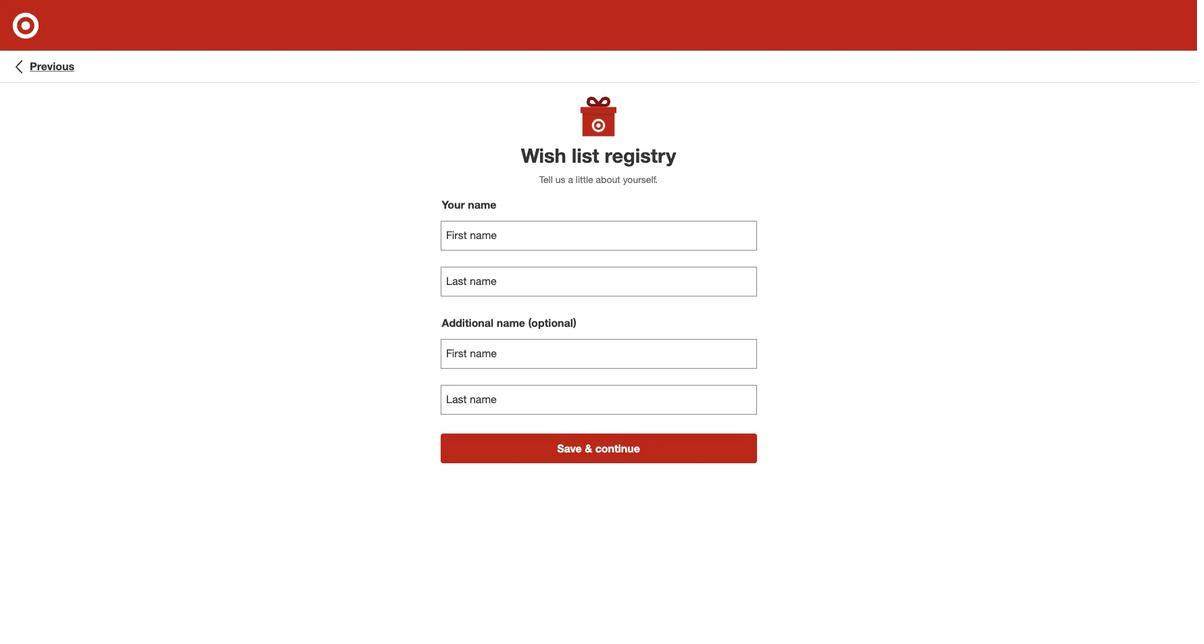 Task type: locate. For each thing, give the bounding box(es) containing it.
None text field
[[440, 221, 757, 251], [440, 267, 757, 297], [440, 221, 757, 251], [440, 267, 757, 297]]

registry
[[605, 143, 676, 168]]

0 vertical spatial name
[[468, 198, 497, 212]]

tell
[[539, 174, 553, 185]]

save
[[557, 442, 582, 455]]

name for additional
[[497, 316, 525, 330]]

name right your
[[468, 198, 497, 212]]

None text field
[[440, 339, 757, 369], [440, 385, 757, 415], [440, 339, 757, 369], [440, 385, 757, 415]]

previous
[[30, 60, 74, 73]]

1 vertical spatial name
[[497, 316, 525, 330]]

previous button
[[11, 58, 74, 75]]

additional
[[442, 316, 494, 330]]

save & continue
[[557, 442, 640, 455]]

(optional)
[[528, 316, 576, 330]]

us
[[555, 174, 565, 185]]

about
[[596, 174, 620, 185]]

list
[[572, 143, 599, 168]]

name left the (optional)
[[497, 316, 525, 330]]

name
[[468, 198, 497, 212], [497, 316, 525, 330]]



Task type: vqa. For each thing, say whether or not it's contained in the screenshot.
"Wish list registry Tell us a little about yourself."
yes



Task type: describe. For each thing, give the bounding box(es) containing it.
a
[[568, 174, 573, 185]]

name for your
[[468, 198, 497, 212]]

your name
[[442, 198, 497, 212]]

little
[[576, 174, 593, 185]]

wish list registry tell us a little about yourself.
[[521, 143, 676, 185]]

wish
[[521, 143, 566, 168]]

your
[[442, 198, 465, 212]]

continue
[[595, 442, 640, 455]]

yourself.
[[623, 174, 658, 185]]

&
[[585, 442, 592, 455]]

save & continue button
[[440, 434, 757, 464]]

additional name (optional)
[[442, 316, 576, 330]]



